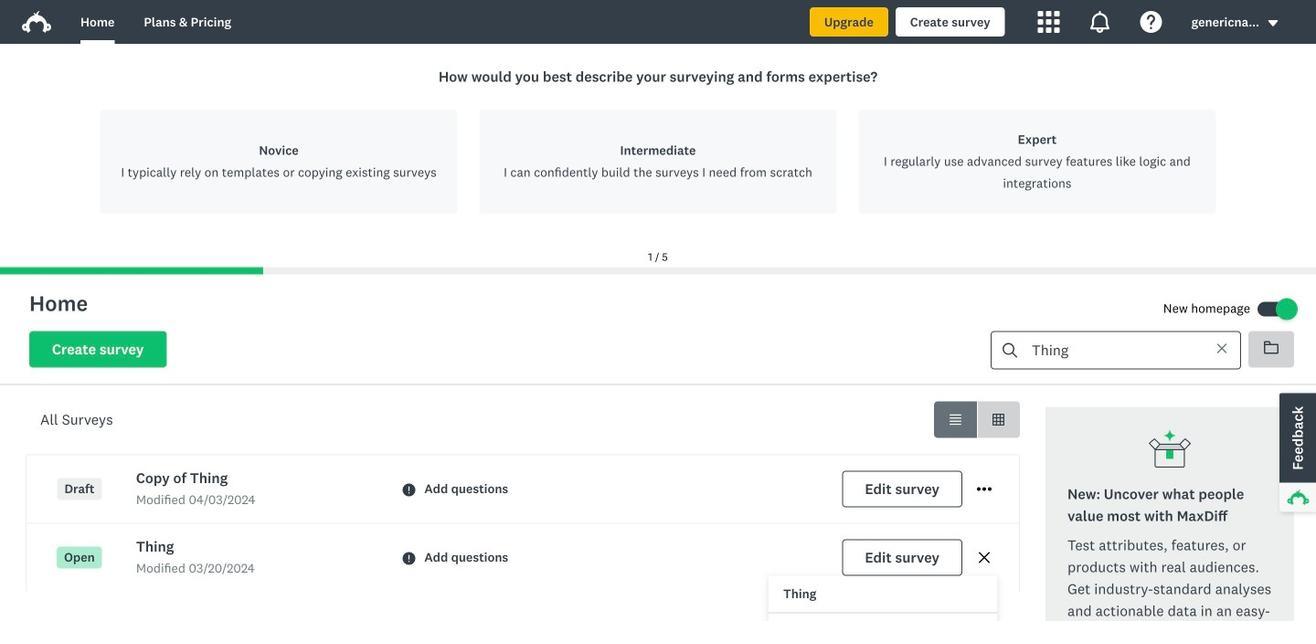 Task type: vqa. For each thing, say whether or not it's contained in the screenshot.
'surveymonkey logo'
no



Task type: describe. For each thing, give the bounding box(es) containing it.
notification center icon image
[[1089, 11, 1111, 33]]

2 brand logo image from the top
[[22, 11, 51, 33]]

open menu image
[[977, 488, 992, 492]]

clear search image
[[1218, 344, 1227, 354]]

search image
[[1003, 343, 1018, 358]]

Search text field
[[1018, 332, 1200, 369]]

help icon image
[[1141, 11, 1163, 33]]

clear search image
[[1216, 342, 1229, 355]]

folders image
[[1264, 341, 1279, 355]]



Task type: locate. For each thing, give the bounding box(es) containing it.
warning image
[[403, 553, 415, 565]]

close menu image
[[977, 551, 992, 566], [979, 553, 990, 564]]

search image
[[1003, 343, 1018, 358]]

brand logo image
[[22, 7, 51, 37], [22, 11, 51, 33]]

max diff icon image
[[1148, 429, 1192, 473]]

open menu image
[[977, 483, 992, 497]]

menu
[[769, 576, 997, 622]]

dropdown arrow icon image
[[1267, 17, 1280, 30], [1269, 20, 1278, 26]]

group
[[934, 402, 1020, 438]]

warning image
[[403, 484, 415, 497]]

products icon image
[[1038, 11, 1060, 33], [1038, 11, 1060, 33]]

1 brand logo image from the top
[[22, 7, 51, 37]]

folders image
[[1264, 341, 1279, 354]]

dialog
[[0, 44, 1317, 275]]



